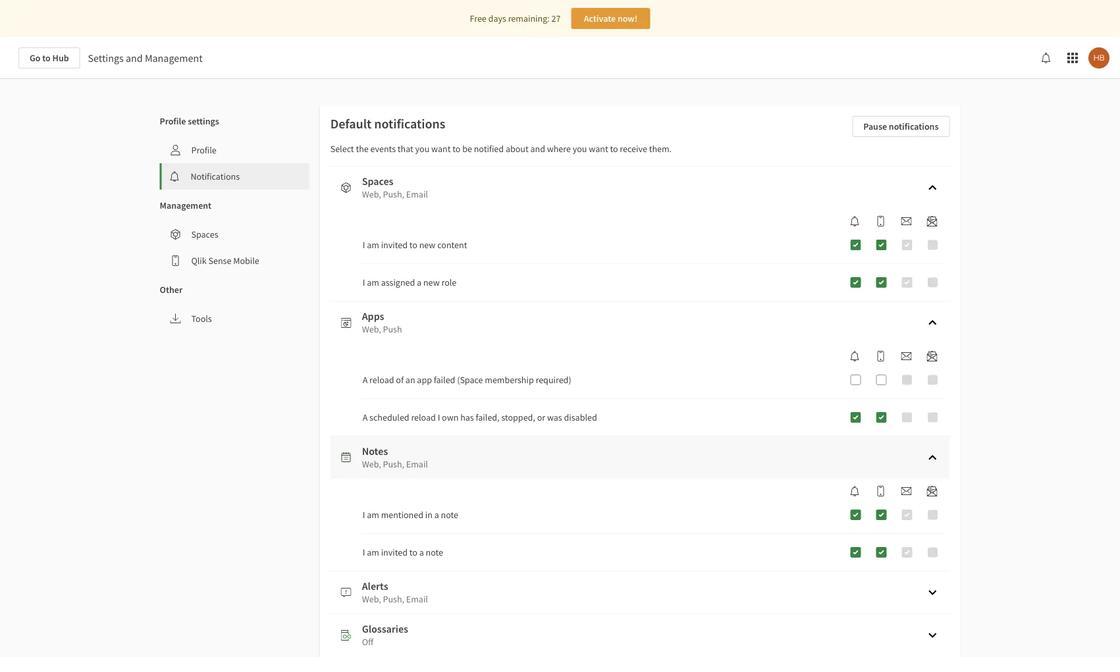 Task type: locate. For each thing, give the bounding box(es) containing it.
sense
[[209, 255, 232, 267]]

to
[[42, 52, 51, 64], [453, 143, 461, 155], [610, 143, 618, 155], [410, 239, 418, 251], [410, 547, 418, 559]]

3 push, from the top
[[383, 594, 405, 605]]

to left receive
[[610, 143, 618, 155]]

i left mentioned
[[363, 509, 365, 521]]

profile
[[160, 115, 186, 127], [191, 144, 217, 156]]

0 vertical spatial push notifications in qlik sense mobile element
[[871, 216, 892, 227]]

3 notifications sent to your email element from the top
[[896, 486, 917, 497]]

0 vertical spatial notifications when using qlik sense in a browser image
[[850, 351, 861, 362]]

want left receive
[[589, 143, 609, 155]]

and right the about
[[531, 143, 545, 155]]

want left be
[[432, 143, 451, 155]]

4 am from the top
[[367, 547, 379, 559]]

spaces for spaces web, push, email
[[362, 175, 394, 188]]

notifications bundled in a daily email digest element
[[922, 216, 943, 227], [922, 351, 943, 362], [922, 486, 943, 497]]

push, inside notes web, push, email
[[383, 459, 405, 470]]

1 vertical spatial a
[[363, 412, 368, 424]]

to up the i am assigned a new role at the left of the page
[[410, 239, 418, 251]]

invited up assigned
[[381, 239, 408, 251]]

a
[[417, 277, 422, 289], [435, 509, 439, 521], [419, 547, 424, 559]]

am for i am invited to new content
[[367, 239, 379, 251]]

a for in
[[435, 509, 439, 521]]

2 email from the top
[[406, 459, 428, 470]]

management down notifications
[[160, 200, 212, 211]]

now!
[[618, 13, 638, 24]]

a right in
[[435, 509, 439, 521]]

1 vertical spatial notifications sent to your email element
[[896, 351, 917, 362]]

2 invited from the top
[[381, 547, 408, 559]]

2 web, from the top
[[362, 323, 381, 335]]

spaces for spaces
[[191, 229, 218, 240]]

1 push, from the top
[[383, 188, 405, 200]]

notifications sent to your email image
[[902, 486, 912, 497]]

new for role
[[424, 277, 440, 289]]

web, down apps
[[362, 323, 381, 335]]

1 want from the left
[[432, 143, 451, 155]]

0 horizontal spatial want
[[432, 143, 451, 155]]

1 vertical spatial new
[[424, 277, 440, 289]]

and right settings
[[126, 51, 143, 65]]

am for i am mentioned in a note
[[367, 509, 379, 521]]

push notifications in qlik sense mobile image left notifications sent to your email icon on the bottom right of the page
[[876, 486, 886, 497]]

a for to
[[419, 547, 424, 559]]

note for i am mentioned in a note
[[441, 509, 459, 521]]

spaces inside 'spaces web, push, email'
[[362, 175, 394, 188]]

0 vertical spatial push notifications in qlik sense mobile image
[[876, 216, 886, 227]]

1 horizontal spatial and
[[531, 143, 545, 155]]

and
[[126, 51, 143, 65], [531, 143, 545, 155]]

27
[[552, 13, 561, 24]]

invited for a
[[381, 547, 408, 559]]

1 horizontal spatial reload
[[411, 412, 436, 424]]

am up the i am assigned a new role at the left of the page
[[367, 239, 379, 251]]

1 vertical spatial notifications when using qlik sense in a browser element
[[845, 351, 866, 362]]

push notifications in qlik sense mobile element for apps
[[871, 351, 892, 362]]

1 notifications sent to your email image from the top
[[902, 216, 912, 227]]

1 horizontal spatial want
[[589, 143, 609, 155]]

email inside alerts web, push, email
[[406, 594, 428, 605]]

invited for new
[[381, 239, 408, 251]]

has
[[461, 412, 474, 424]]

am up alerts
[[367, 547, 379, 559]]

i am assigned a new role
[[363, 277, 457, 289]]

invited down mentioned
[[381, 547, 408, 559]]

web, inside 'spaces web, push, email'
[[362, 188, 381, 200]]

notifications when using qlik sense in a browser image for notes
[[850, 486, 861, 497]]

to right go
[[42, 52, 51, 64]]

2 push notifications in qlik sense mobile image from the top
[[876, 486, 886, 497]]

notifications sent to your email image left notifications bundled in a daily email digest icon
[[902, 216, 912, 227]]

want
[[432, 143, 451, 155], [589, 143, 609, 155]]

push notifications in qlik sense mobile image
[[876, 216, 886, 227], [876, 486, 886, 497]]

0 horizontal spatial and
[[126, 51, 143, 65]]

(space
[[457, 374, 483, 386]]

notifications sent to your email element
[[896, 216, 917, 227], [896, 351, 917, 362], [896, 486, 917, 497]]

1 email from the top
[[406, 188, 428, 200]]

default notifications
[[331, 116, 446, 132]]

glossaries off
[[362, 623, 408, 648]]

2 am from the top
[[367, 277, 379, 289]]

1 vertical spatial notifications sent to your email image
[[902, 351, 912, 362]]

settings
[[88, 51, 124, 65]]

free days remaining: 27
[[470, 13, 561, 24]]

1 vertical spatial email
[[406, 459, 428, 470]]

push notifications in qlik sense mobile image right notifications when using qlik sense in a browser icon
[[876, 216, 886, 227]]

2 notifications sent to your email element from the top
[[896, 351, 917, 362]]

0 vertical spatial notifications when using qlik sense in a browser element
[[845, 216, 866, 227]]

0 horizontal spatial you
[[415, 143, 430, 155]]

spaces
[[362, 175, 394, 188], [191, 229, 218, 240]]

email down that
[[406, 188, 428, 200]]

2 vertical spatial notifications when using qlik sense in a browser element
[[845, 486, 866, 497]]

0 horizontal spatial profile
[[160, 115, 186, 127]]

1 vertical spatial profile
[[191, 144, 217, 156]]

spaces down events
[[362, 175, 394, 188]]

1 vertical spatial notifications bundled in a daily email digest element
[[922, 351, 943, 362]]

spaces up qlik
[[191, 229, 218, 240]]

new for content
[[419, 239, 436, 251]]

you right "where"
[[573, 143, 587, 155]]

1 vertical spatial notifications bundled in a daily email digest image
[[927, 486, 938, 497]]

am left assigned
[[367, 277, 379, 289]]

web, down notes
[[362, 459, 381, 470]]

4 web, from the top
[[362, 594, 381, 605]]

push,
[[383, 188, 405, 200], [383, 459, 405, 470], [383, 594, 405, 605]]

2 push, from the top
[[383, 459, 405, 470]]

failed
[[434, 374, 455, 386]]

a left of at the bottom of the page
[[363, 374, 368, 386]]

i
[[363, 239, 365, 251], [363, 277, 365, 289], [438, 412, 440, 424], [363, 509, 365, 521], [363, 547, 365, 559]]

0 vertical spatial spaces
[[362, 175, 394, 188]]

notifications bundled in a daily email digest image
[[927, 351, 938, 362], [927, 486, 938, 497]]

i left assigned
[[363, 277, 365, 289]]

web, inside apps web, push
[[362, 323, 381, 335]]

notifications when using qlik sense in a browser image
[[850, 216, 861, 227]]

1 push notifications in qlik sense mobile image from the top
[[876, 216, 886, 227]]

note
[[441, 509, 459, 521], [426, 547, 443, 559]]

howard brown image
[[1089, 47, 1110, 69]]

a for a scheduled reload i own has failed, stopped, or was disabled
[[363, 412, 368, 424]]

0 vertical spatial a
[[363, 374, 368, 386]]

disabled
[[564, 412, 597, 424]]

3 notifications when using qlik sense in a browser element from the top
[[845, 486, 866, 497]]

1 vertical spatial reload
[[411, 412, 436, 424]]

events
[[371, 143, 396, 155]]

0 horizontal spatial spaces
[[191, 229, 218, 240]]

spaces link
[[160, 221, 309, 248]]

new left content
[[419, 239, 436, 251]]

0 vertical spatial notifications bundled in a daily email digest image
[[927, 351, 938, 362]]

web, inside alerts web, push, email
[[362, 594, 381, 605]]

management up profile settings
[[145, 51, 203, 65]]

a
[[363, 374, 368, 386], [363, 412, 368, 424]]

of
[[396, 374, 404, 386]]

0 vertical spatial new
[[419, 239, 436, 251]]

activate now!
[[584, 13, 638, 24]]

push notifications in qlik sense mobile element
[[871, 216, 892, 227], [871, 351, 892, 362], [871, 486, 892, 497]]

alerts web, push, email
[[362, 580, 428, 605]]

3 web, from the top
[[362, 459, 381, 470]]

1 vertical spatial invited
[[381, 547, 408, 559]]

2 notifications when using qlik sense in a browser image from the top
[[850, 486, 861, 497]]

notifications sent to your email image
[[902, 216, 912, 227], [902, 351, 912, 362]]

activate
[[584, 13, 616, 24]]

am for i am assigned a new role
[[367, 277, 379, 289]]

app
[[417, 374, 432, 386]]

free
[[470, 13, 487, 24]]

notifications for default notifications
[[374, 116, 446, 132]]

role
[[442, 277, 457, 289]]

email
[[406, 188, 428, 200], [406, 459, 428, 470], [406, 594, 428, 605]]

push
[[383, 323, 402, 335]]

2 vertical spatial push,
[[383, 594, 405, 605]]

3 am from the top
[[367, 509, 379, 521]]

i am invited to a note
[[363, 547, 443, 559]]

3 push notifications in qlik sense mobile element from the top
[[871, 486, 892, 497]]

2 notifications bundled in a daily email digest element from the top
[[922, 351, 943, 362]]

am for i am invited to a note
[[367, 547, 379, 559]]

i for i am invited to a note
[[363, 547, 365, 559]]

2 vertical spatial push notifications in qlik sense mobile element
[[871, 486, 892, 497]]

1 horizontal spatial spaces
[[362, 175, 394, 188]]

1 vertical spatial note
[[426, 547, 443, 559]]

2 vertical spatial notifications sent to your email element
[[896, 486, 917, 497]]

1 horizontal spatial profile
[[191, 144, 217, 156]]

am
[[367, 239, 379, 251], [367, 277, 379, 289], [367, 509, 379, 521], [367, 547, 379, 559]]

email for spaces
[[406, 188, 428, 200]]

new
[[419, 239, 436, 251], [424, 277, 440, 289]]

a for a reload of an app failed (space membership required)
[[363, 374, 368, 386]]

push, inside alerts web, push, email
[[383, 594, 405, 605]]

a right assigned
[[417, 277, 422, 289]]

pause notifications button
[[853, 116, 950, 137]]

profile up notifications
[[191, 144, 217, 156]]

1 web, from the top
[[362, 188, 381, 200]]

push notifications in qlik sense mobile element for notes
[[871, 486, 892, 497]]

push, down alerts
[[383, 594, 405, 605]]

2 notifications when using qlik sense in a browser element from the top
[[845, 351, 866, 362]]

1 vertical spatial push notifications in qlik sense mobile element
[[871, 351, 892, 362]]

qlik sense mobile
[[191, 255, 259, 267]]

profile for profile
[[191, 144, 217, 156]]

notifications sent to your email image right push notifications in qlik sense mobile icon
[[902, 351, 912, 362]]

2 you from the left
[[573, 143, 587, 155]]

management
[[145, 51, 203, 65], [160, 200, 212, 211]]

1 notifications when using qlik sense in a browser image from the top
[[850, 351, 861, 362]]

you right that
[[415, 143, 430, 155]]

0 vertical spatial management
[[145, 51, 203, 65]]

them.
[[649, 143, 672, 155]]

3 notifications bundled in a daily email digest element from the top
[[922, 486, 943, 497]]

invited
[[381, 239, 408, 251], [381, 547, 408, 559]]

notifications bundled in a daily email digest image right notifications sent to your email icon on the bottom right of the page
[[927, 486, 938, 497]]

2 push notifications in qlik sense mobile element from the top
[[871, 351, 892, 362]]

i am invited to new content
[[363, 239, 467, 251]]

notifications right pause
[[889, 121, 939, 132]]

0 vertical spatial notifications bundled in a daily email digest element
[[922, 216, 943, 227]]

push, down notes
[[383, 459, 405, 470]]

email inside 'spaces web, push, email'
[[406, 188, 428, 200]]

note down in
[[426, 547, 443, 559]]

pause notifications
[[864, 121, 939, 132]]

notifications up that
[[374, 116, 446, 132]]

profile left settings on the left of page
[[160, 115, 186, 127]]

2 notifications bundled in a daily email digest image from the top
[[927, 486, 938, 497]]

2 vertical spatial a
[[419, 547, 424, 559]]

0 vertical spatial profile
[[160, 115, 186, 127]]

go to hub
[[30, 52, 69, 64]]

a left "scheduled"
[[363, 412, 368, 424]]

push notifications in qlik sense mobile image
[[876, 351, 886, 362]]

1 notifications when using qlik sense in a browser element from the top
[[845, 216, 866, 227]]

web,
[[362, 188, 381, 200], [362, 323, 381, 335], [362, 459, 381, 470], [362, 594, 381, 605]]

the
[[356, 143, 369, 155]]

notifications link
[[162, 163, 309, 190]]

reload left own on the bottom left of the page
[[411, 412, 436, 424]]

1 vertical spatial spaces
[[191, 229, 218, 240]]

you
[[415, 143, 430, 155], [573, 143, 587, 155]]

am left mentioned
[[367, 509, 379, 521]]

push, inside 'spaces web, push, email'
[[383, 188, 405, 200]]

i up alerts
[[363, 547, 365, 559]]

2 want from the left
[[589, 143, 609, 155]]

0 vertical spatial notifications sent to your email image
[[902, 216, 912, 227]]

1 vertical spatial push notifications in qlik sense mobile image
[[876, 486, 886, 497]]

web, down the
[[362, 188, 381, 200]]

0 vertical spatial reload
[[370, 374, 394, 386]]

membership
[[485, 374, 534, 386]]

notifications sent to your email element for apps
[[896, 351, 917, 362]]

email up i am mentioned in a note on the bottom of the page
[[406, 459, 428, 470]]

2 a from the top
[[363, 412, 368, 424]]

2 vertical spatial notifications bundled in a daily email digest element
[[922, 486, 943, 497]]

1 a from the top
[[363, 374, 368, 386]]

notifications when using qlik sense in a browser image for apps
[[850, 351, 861, 362]]

default
[[331, 116, 372, 132]]

3 email from the top
[[406, 594, 428, 605]]

notifications
[[374, 116, 446, 132], [889, 121, 939, 132]]

a down i am mentioned in a note on the bottom of the page
[[419, 547, 424, 559]]

reload left of at the bottom of the page
[[370, 374, 394, 386]]

reload
[[370, 374, 394, 386], [411, 412, 436, 424]]

alerts
[[362, 580, 388, 593]]

that
[[398, 143, 414, 155]]

1 invited from the top
[[381, 239, 408, 251]]

notifications bundled in a daily email digest image right push notifications in qlik sense mobile icon
[[927, 351, 938, 362]]

0 vertical spatial notifications sent to your email element
[[896, 216, 917, 227]]

notifications when using qlik sense in a browser image left notifications sent to your email icon on the bottom right of the page
[[850, 486, 861, 497]]

web, down alerts
[[362, 594, 381, 605]]

notifications when using qlik sense in a browser image
[[850, 351, 861, 362], [850, 486, 861, 497]]

1 horizontal spatial you
[[573, 143, 587, 155]]

1 notifications bundled in a daily email digest image from the top
[[927, 351, 938, 362]]

select
[[331, 143, 354, 155]]

push, for spaces
[[383, 188, 405, 200]]

apps web, push
[[362, 310, 402, 335]]

push notifications in qlik sense mobile image for i am mentioned in a note
[[876, 486, 886, 497]]

1 vertical spatial push,
[[383, 459, 405, 470]]

email inside notes web, push, email
[[406, 459, 428, 470]]

1 vertical spatial a
[[435, 509, 439, 521]]

0 vertical spatial note
[[441, 509, 459, 521]]

i up the i am assigned a new role at the left of the page
[[363, 239, 365, 251]]

note right in
[[441, 509, 459, 521]]

qlik sense mobile link
[[160, 248, 309, 274]]

push, down events
[[383, 188, 405, 200]]

email up glossaries
[[406, 594, 428, 605]]

new left role
[[424, 277, 440, 289]]

notifications sent to your email element for notes
[[896, 486, 917, 497]]

0 vertical spatial invited
[[381, 239, 408, 251]]

notifications when using qlik sense in a browser element
[[845, 216, 866, 227], [845, 351, 866, 362], [845, 486, 866, 497]]

0 vertical spatial email
[[406, 188, 428, 200]]

email for notes
[[406, 459, 428, 470]]

notifications inside button
[[889, 121, 939, 132]]

1 horizontal spatial notifications
[[889, 121, 939, 132]]

0 horizontal spatial reload
[[370, 374, 394, 386]]

notifications bundled in a daily email digest image
[[927, 216, 938, 227]]

notifications when using qlik sense in a browser image left push notifications in qlik sense mobile icon
[[850, 351, 861, 362]]

1 vertical spatial notifications when using qlik sense in a browser image
[[850, 486, 861, 497]]

2 notifications sent to your email image from the top
[[902, 351, 912, 362]]

0 horizontal spatial notifications
[[374, 116, 446, 132]]

0 vertical spatial push,
[[383, 188, 405, 200]]

web, for apps
[[362, 323, 381, 335]]

2 vertical spatial email
[[406, 594, 428, 605]]

notes web, push, email
[[362, 445, 428, 470]]

web, inside notes web, push, email
[[362, 459, 381, 470]]

0 vertical spatial a
[[417, 277, 422, 289]]

1 am from the top
[[367, 239, 379, 251]]



Task type: vqa. For each thing, say whether or not it's contained in the screenshot.
the bottom Catalog
no



Task type: describe. For each thing, give the bounding box(es) containing it.
notifications when using qlik sense in a browser element for apps
[[845, 351, 866, 362]]

apps
[[362, 310, 384, 323]]

spaces web, push, email
[[362, 175, 428, 200]]

to left be
[[453, 143, 461, 155]]

notifications for pause notifications
[[889, 121, 939, 132]]

tools link
[[160, 306, 309, 332]]

i am mentioned in a note
[[363, 509, 459, 521]]

1 vertical spatial management
[[160, 200, 212, 211]]

notifications bundled in a daily email digest image for apps
[[927, 351, 938, 362]]

tools
[[191, 313, 212, 325]]

1 you from the left
[[415, 143, 430, 155]]

where
[[547, 143, 571, 155]]

notifications
[[191, 171, 240, 182]]

i left own on the bottom left of the page
[[438, 412, 440, 424]]

was
[[547, 412, 562, 424]]

required)
[[536, 374, 572, 386]]

to down i am mentioned in a note on the bottom of the page
[[410, 547, 418, 559]]

push notifications in qlik sense mobile image for i am invited to new content
[[876, 216, 886, 227]]

a scheduled reload i own has failed, stopped, or was disabled
[[363, 412, 597, 424]]

i for i am mentioned in a note
[[363, 509, 365, 521]]

select the events that you want to be notified about and where you want to receive them.
[[331, 143, 672, 155]]

web, for alerts
[[362, 594, 381, 605]]

activate now! link
[[571, 8, 651, 29]]

notifications bundled in a daily email digest image for notes
[[927, 486, 938, 497]]

notes
[[362, 445, 388, 458]]

go
[[30, 52, 41, 64]]

notifications bundled in a daily email digest element for notes
[[922, 486, 943, 497]]

content
[[438, 239, 467, 251]]

off
[[362, 636, 374, 648]]

notifications sent to your email image for a scheduled reload i own has failed, stopped, or was disabled
[[902, 351, 912, 362]]

about
[[506, 143, 529, 155]]

i for i am invited to new content
[[363, 239, 365, 251]]

0 vertical spatial and
[[126, 51, 143, 65]]

web, for spaces
[[362, 188, 381, 200]]

remaining:
[[508, 13, 550, 24]]

own
[[442, 412, 459, 424]]

go to hub link
[[18, 47, 80, 69]]

failed,
[[476, 412, 500, 424]]

mobile
[[233, 255, 259, 267]]

other
[[160, 284, 183, 296]]

in
[[425, 509, 433, 521]]

1 push notifications in qlik sense mobile element from the top
[[871, 216, 892, 227]]

1 vertical spatial and
[[531, 143, 545, 155]]

days
[[489, 13, 507, 24]]

glossaries
[[362, 623, 408, 636]]

push, for notes
[[383, 459, 405, 470]]

notifications bundled in a daily email digest element for apps
[[922, 351, 943, 362]]

an
[[406, 374, 415, 386]]

scheduled
[[370, 412, 410, 424]]

qlik
[[191, 255, 207, 267]]

web, for notes
[[362, 459, 381, 470]]

notifications sent to your email image for i am assigned a new role
[[902, 216, 912, 227]]

note for i am invited to a note
[[426, 547, 443, 559]]

be
[[463, 143, 472, 155]]

mentioned
[[381, 509, 424, 521]]

pause
[[864, 121, 887, 132]]

email for alerts
[[406, 594, 428, 605]]

1 notifications bundled in a daily email digest element from the top
[[922, 216, 943, 227]]

a reload of an app failed (space membership required)
[[363, 374, 572, 386]]

receive
[[620, 143, 648, 155]]

i for i am assigned a new role
[[363, 277, 365, 289]]

notifications when using qlik sense in a browser element for notes
[[845, 486, 866, 497]]

notified
[[474, 143, 504, 155]]

or
[[537, 412, 546, 424]]

1 notifications sent to your email element from the top
[[896, 216, 917, 227]]

stopped,
[[502, 412, 536, 424]]

settings and management
[[88, 51, 203, 65]]

profile settings
[[160, 115, 219, 127]]

push, for alerts
[[383, 594, 405, 605]]

assigned
[[381, 277, 415, 289]]

settings
[[188, 115, 219, 127]]

profile link
[[160, 137, 309, 163]]

profile for profile settings
[[160, 115, 186, 127]]

hub
[[52, 52, 69, 64]]



